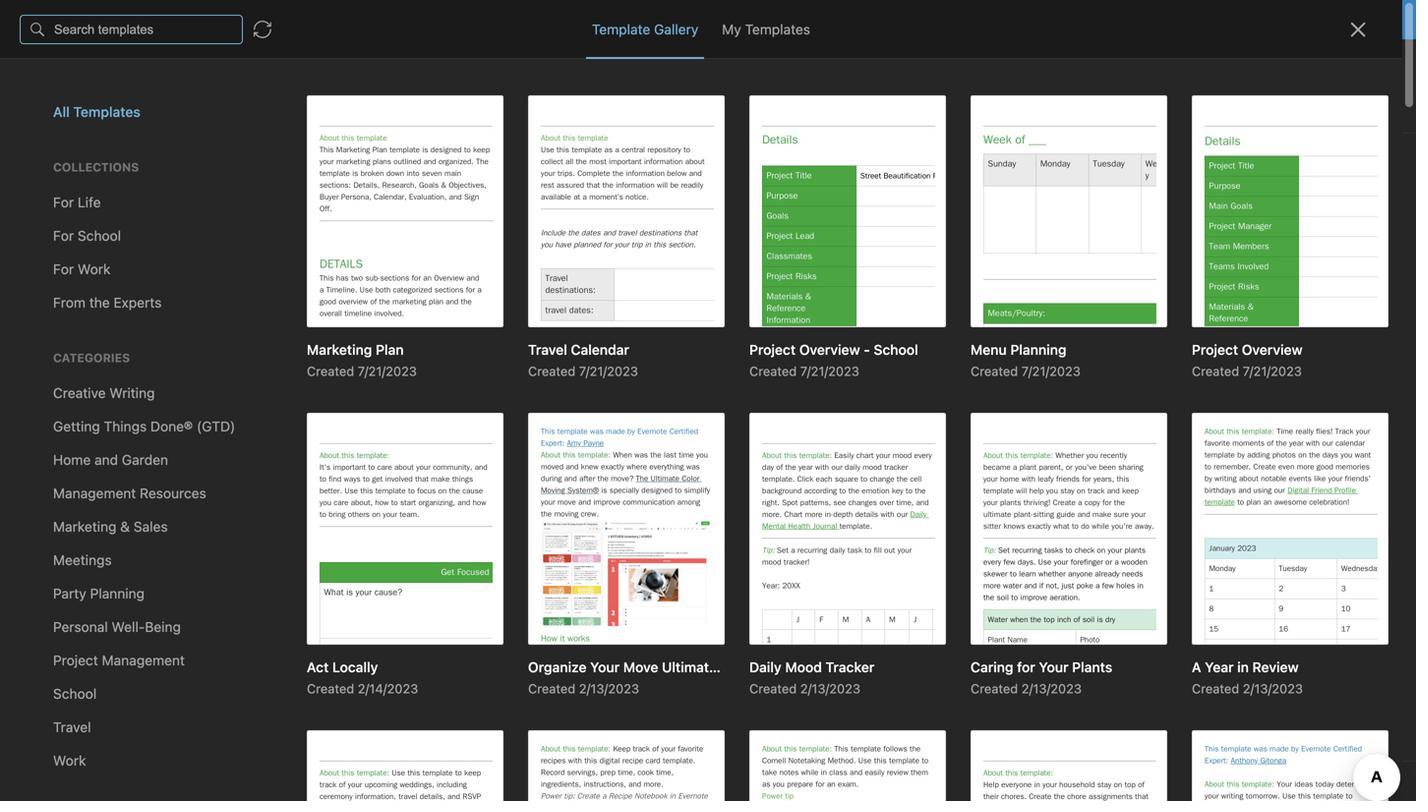 Task type: vqa. For each thing, say whether or not it's contained in the screenshot.
Insert link Icon
no



Task type: describe. For each thing, give the bounding box(es) containing it.
add tag image
[[656, 770, 680, 794]]

2 do from the left
[[313, 527, 331, 543]]

edited
[[657, 100, 697, 116]]

try evernote personal for free: sync across all your devices. cancel anytime.
[[503, 11, 999, 28]]

one
[[294, 332, 318, 348]]

note window element
[[0, 0, 1417, 802]]

i
[[386, 429, 390, 446]]

7 notes
[[260, 101, 307, 117]]

saved
[[1366, 775, 1401, 789]]

all changes saved
[[1293, 775, 1401, 789]]

improve
[[393, 429, 444, 446]]

minutes inside button
[[295, 686, 339, 700]]

go
[[505, 409, 521, 425]]

finish)
[[329, 291, 368, 307]]

new button
[[12, 103, 224, 139]]

went
[[299, 409, 330, 425]]

share
[[1314, 55, 1353, 71]]

tasks button
[[0, 249, 235, 280]]

do now do soon for the future
[[262, 527, 456, 543]]

trash
[[43, 406, 78, 422]]

only
[[1229, 55, 1257, 70]]

in
[[280, 332, 291, 348]]

across
[[746, 11, 787, 28]]

1 ago from the top
[[342, 335, 363, 349]]

2 inside things to do task 1 - task 2
[[347, 763, 355, 779]]

last
[[627, 100, 654, 116]]

them
[[535, 311, 568, 328]]

0 vertical spatial notes
[[278, 59, 333, 82]]

if
[[391, 332, 400, 348]]

a inside start (and finish) all the books you've been wanting to read and keep your ideas about them all in one place. tip: if you're reading a physical book, take pictu...
[[498, 332, 506, 348]]

you
[[1260, 55, 1282, 70]]

2 task from the left
[[314, 763, 343, 779]]

just now button
[[236, 134, 596, 252]]

2 vertical spatial all
[[262, 332, 276, 348]]

first notebook
[[695, 55, 783, 70]]

3
[[296, 506, 305, 522]]

about
[[495, 311, 531, 328]]

1 minutes from the top
[[295, 335, 339, 349]]

all
[[1293, 775, 1308, 789]]

nov
[[721, 100, 746, 116]]

first
[[695, 55, 722, 70]]

now for do
[[283, 527, 309, 543]]

expand note image
[[625, 51, 648, 75]]

things
[[262, 742, 306, 758]]

start (and finish) all the books you've been wanting to read and keep your ideas about them all in one place. tip: if you're reading a physical book, take pictu...
[[262, 291, 568, 369]]

3 minutes from the top
[[295, 552, 339, 566]]

shortcuts
[[44, 194, 106, 210]]

tasks
[[43, 256, 79, 273]]

17,
[[750, 100, 766, 116]]

3 ago from the top
[[342, 552, 363, 566]]

try
[[503, 11, 524, 28]]

notebook
[[725, 55, 783, 70]]

ideas
[[457, 311, 491, 328]]

cancel
[[897, 11, 941, 28]]

book,
[[262, 353, 297, 369]]

1 for project
[[417, 409, 424, 425]]

me
[[122, 362, 142, 379]]

reading
[[447, 332, 494, 348]]

your inside start (and finish) all the books you've been wanting to read and keep your ideas about them all in one place. tip: if you're reading a physical book, take pictu...
[[426, 311, 454, 328]]

the inside start (and finish) all the books you've been wanting to read and keep your ideas about them all in one place. tip: if you're reading a physical book, take pictu...
[[390, 291, 410, 307]]

just now
[[262, 214, 311, 228]]

minutes inside what went well? project 1 what didn't go well? project 2 what can i improve on? project3 a few minutes ago
[[295, 453, 339, 467]]

note 5
[[262, 270, 305, 286]]

what went well? project 1 what didn't go well? project 2 what can i improve on? project3 a few minutes ago
[[262, 409, 556, 467]]

personal
[[589, 11, 645, 28]]

free:
[[671, 11, 704, 28]]

1 task from the left
[[262, 763, 291, 779]]

shared with me
[[43, 362, 142, 379]]

a inside button
[[262, 686, 268, 700]]

future
[[418, 527, 456, 543]]

shared
[[43, 362, 88, 379]]

wanting
[[262, 311, 312, 328]]

notebooks link
[[0, 292, 235, 324]]

share button
[[1297, 47, 1369, 79]]

few inside button
[[271, 686, 291, 700]]

project3
[[474, 429, 528, 446]]

few inside what went well? project 1 what didn't go well? project 2 what can i improve on? project3 a few minutes ago
[[271, 453, 291, 467]]

you're
[[403, 332, 443, 348]]

sync
[[710, 11, 742, 28]]

tip:
[[364, 332, 388, 348]]

now for just
[[289, 214, 311, 228]]

soon
[[335, 527, 366, 543]]

first notebook button
[[671, 49, 790, 77]]

for
[[369, 527, 390, 543]]

1 a few minutes ago from the top
[[262, 335, 363, 349]]

2 inside what went well? project 1 what didn't go well? project 2 what can i improve on? project3 a few minutes ago
[[310, 429, 319, 446]]

keep
[[391, 311, 422, 328]]

2 a few minutes ago from the top
[[262, 552, 363, 566]]

a few minutes ago inside button
[[262, 686, 363, 700]]

books
[[414, 291, 452, 307]]

changes
[[1312, 775, 1362, 789]]

1 horizontal spatial project
[[369, 409, 414, 425]]

take
[[301, 353, 328, 369]]

read
[[332, 311, 360, 328]]

1 do from the left
[[262, 527, 280, 543]]

0 horizontal spatial project
[[262, 429, 307, 446]]



Task type: locate. For each thing, give the bounding box(es) containing it.
what left can
[[322, 429, 356, 446]]

few up things
[[271, 686, 291, 700]]

1 well? from the left
[[333, 409, 365, 425]]

1 vertical spatial notes
[[43, 225, 81, 241]]

and
[[364, 311, 388, 328]]

all up and
[[372, 291, 386, 307]]

note for do
[[262, 506, 293, 522]]

1 vertical spatial to
[[309, 742, 323, 758]]

None search field
[[26, 57, 211, 92]]

new
[[43, 113, 72, 129]]

1 horizontal spatial all
[[372, 291, 386, 307]]

3 a few minutes ago from the top
[[262, 686, 363, 700]]

all left in
[[262, 332, 276, 348]]

1 note from the top
[[262, 270, 293, 286]]

0 horizontal spatial 1
[[294, 763, 301, 779]]

a left in
[[262, 335, 268, 349]]

5
[[296, 270, 305, 286]]

note 3
[[262, 506, 305, 522]]

task down do
[[314, 763, 343, 779]]

note for start
[[262, 270, 293, 286]]

add a reminder image
[[623, 770, 646, 794]]

ago up do
[[342, 686, 363, 700]]

2 ago from the top
[[342, 453, 363, 467]]

ago inside what went well? project 1 what didn't go well? project 2 what can i improve on? project3 a few minutes ago
[[342, 453, 363, 467]]

1 left the '-'
[[294, 763, 301, 779]]

0 vertical spatial a few minutes ago
[[262, 335, 363, 349]]

ago inside button
[[342, 686, 363, 700]]

evernote
[[527, 11, 585, 28]]

few up book,
[[271, 335, 291, 349]]

1 horizontal spatial do
[[313, 527, 331, 543]]

with
[[92, 362, 119, 379]]

1 vertical spatial your
[[426, 311, 454, 328]]

a few minutes ago down soon
[[262, 552, 363, 566]]

been
[[502, 291, 533, 307]]

4 few from the top
[[271, 686, 291, 700]]

note
[[262, 270, 293, 286], [262, 506, 293, 522]]

1 vertical spatial the
[[394, 527, 414, 543]]

pictu...
[[332, 353, 375, 369]]

0 horizontal spatial notes
[[43, 225, 81, 241]]

notes up the tasks
[[43, 225, 81, 241]]

Search text field
[[26, 57, 211, 92]]

anytime.
[[945, 11, 999, 28]]

1
[[417, 409, 424, 425], [294, 763, 301, 779]]

notes
[[271, 101, 307, 117]]

a few minutes ago button
[[236, 606, 596, 724]]

you've
[[456, 291, 498, 307]]

minutes down went
[[295, 453, 339, 467]]

2 horizontal spatial all
[[791, 11, 805, 28]]

0 horizontal spatial your
[[426, 311, 454, 328]]

for
[[649, 11, 667, 28]]

1 up improve
[[417, 409, 424, 425]]

1 inside things to do task 1 - task 2
[[294, 763, 301, 779]]

1 horizontal spatial notes
[[278, 59, 333, 82]]

to down (and
[[315, 311, 328, 328]]

do left soon
[[313, 527, 331, 543]]

your down books
[[426, 311, 454, 328]]

1 horizontal spatial your
[[809, 11, 837, 28]]

0 vertical spatial to
[[315, 311, 328, 328]]

now right 'just'
[[289, 214, 311, 228]]

0 vertical spatial the
[[390, 291, 410, 307]]

the up keep
[[390, 291, 410, 307]]

well? up can
[[333, 409, 365, 425]]

2023
[[770, 100, 803, 116]]

a up things
[[262, 686, 268, 700]]

0 horizontal spatial all
[[262, 332, 276, 348]]

upgrade image
[[76, 719, 100, 743]]

notes up notes at the top of page
[[278, 59, 333, 82]]

1 vertical spatial 2
[[347, 763, 355, 779]]

0 vertical spatial 2
[[310, 429, 319, 446]]

all right the across
[[791, 11, 805, 28]]

2
[[310, 429, 319, 446], [347, 763, 355, 779]]

1 vertical spatial project
[[262, 429, 307, 446]]

to inside start (and finish) all the books you've been wanting to read and keep your ideas about them all in one place. tip: if you're reading a physical book, take pictu...
[[315, 311, 328, 328]]

few
[[271, 335, 291, 349], [271, 453, 291, 467], [271, 552, 291, 566], [271, 686, 291, 700]]

ago down soon
[[342, 552, 363, 566]]

what
[[262, 409, 295, 425], [427, 409, 461, 425], [322, 429, 356, 446]]

a few minutes ago up take
[[262, 335, 363, 349]]

task down things
[[262, 763, 291, 779]]

task
[[262, 763, 291, 779], [314, 763, 343, 779]]

minutes up do
[[295, 686, 339, 700]]

1 horizontal spatial what
[[322, 429, 356, 446]]

few down note 3
[[271, 552, 291, 566]]

a down note 3
[[262, 552, 268, 566]]

2 minutes from the top
[[295, 453, 339, 467]]

2 few from the top
[[271, 453, 291, 467]]

a down the 'about'
[[498, 332, 506, 348]]

1 few from the top
[[271, 335, 291, 349]]

2 right the '-'
[[347, 763, 355, 779]]

shared with me link
[[0, 355, 235, 387]]

physical
[[509, 332, 561, 348]]

home
[[43, 162, 81, 178]]

now inside button
[[289, 214, 311, 228]]

now
[[289, 214, 311, 228], [283, 527, 309, 543]]

do
[[326, 742, 343, 758]]

1 vertical spatial all
[[372, 291, 386, 307]]

on?
[[448, 429, 471, 446]]

now down 3
[[283, 527, 309, 543]]

1 vertical spatial now
[[283, 527, 309, 543]]

ago up pictu...
[[342, 335, 363, 349]]

1 horizontal spatial 2
[[347, 763, 355, 779]]

7
[[260, 101, 267, 117]]

what up on? on the bottom of page
[[427, 409, 461, 425]]

0 horizontal spatial 2
[[310, 429, 319, 446]]

1 vertical spatial a few minutes ago
[[262, 552, 363, 566]]

2 well? from the left
[[525, 409, 556, 425]]

to inside things to do task 1 - task 2
[[309, 742, 323, 758]]

project up i
[[369, 409, 414, 425]]

settings image
[[201, 16, 224, 39]]

0 vertical spatial your
[[809, 11, 837, 28]]

the
[[390, 291, 410, 307], [394, 527, 414, 543]]

-
[[304, 763, 311, 779]]

a few minutes ago
[[262, 335, 363, 349], [262, 552, 363, 566], [262, 686, 363, 700]]

can
[[359, 429, 382, 446]]

note left 3
[[262, 506, 293, 522]]

tree containing home
[[0, 154, 236, 694]]

to
[[315, 311, 328, 328], [309, 742, 323, 758]]

1 vertical spatial 1
[[294, 763, 301, 779]]

to left do
[[309, 742, 323, 758]]

2 note from the top
[[262, 506, 293, 522]]

place.
[[322, 332, 360, 348]]

what left went
[[262, 409, 295, 425]]

project
[[369, 409, 414, 425], [262, 429, 307, 446]]

start
[[262, 291, 293, 307]]

devices.
[[841, 11, 894, 28]]

shortcuts button
[[0, 186, 235, 217]]

1 for task
[[294, 763, 301, 779]]

1 horizontal spatial task
[[314, 763, 343, 779]]

do down note 3
[[262, 527, 280, 543]]

few up note 3
[[271, 453, 291, 467]]

note up 'start'
[[262, 270, 293, 286]]

2 down went
[[310, 429, 319, 446]]

Note Editor text field
[[0, 0, 1417, 802]]

trash link
[[0, 398, 235, 430]]

things to do task 1 - task 2
[[262, 742, 355, 779]]

ago
[[342, 335, 363, 349], [342, 453, 363, 467], [342, 552, 363, 566], [342, 686, 363, 700]]

4 ago from the top
[[342, 686, 363, 700]]

project down went
[[262, 429, 307, 446]]

last edited on nov 17, 2023
[[627, 100, 803, 116]]

1 inside what went well? project 1 what didn't go well? project 2 what can i improve on? project3 a few minutes ago
[[417, 409, 424, 425]]

0 vertical spatial all
[[791, 11, 805, 28]]

minutes down soon
[[295, 552, 339, 566]]

1 horizontal spatial well?
[[525, 409, 556, 425]]

ago down can
[[342, 453, 363, 467]]

just
[[262, 214, 285, 228]]

0 vertical spatial 1
[[417, 409, 424, 425]]

your left devices. on the top of page
[[809, 11, 837, 28]]

0 vertical spatial note
[[262, 270, 293, 286]]

1 horizontal spatial 1
[[417, 409, 424, 425]]

minutes up take
[[295, 335, 339, 349]]

2 horizontal spatial what
[[427, 409, 461, 425]]

on
[[701, 100, 717, 116]]

0 horizontal spatial what
[[262, 409, 295, 425]]

3 few from the top
[[271, 552, 291, 566]]

1 vertical spatial note
[[262, 506, 293, 522]]

0 vertical spatial now
[[289, 214, 311, 228]]

home link
[[0, 154, 236, 186]]

tree
[[0, 154, 236, 694]]

notes link
[[0, 217, 235, 249]]

0 horizontal spatial task
[[262, 763, 291, 779]]

the right for
[[394, 527, 414, 543]]

didn't
[[464, 409, 501, 425]]

a few minutes ago up do
[[262, 686, 363, 700]]

4 minutes from the top
[[295, 686, 339, 700]]

notes inside tree
[[43, 225, 81, 241]]

only you
[[1229, 55, 1282, 70]]

(and
[[296, 291, 325, 307]]

a inside what went well? project 1 what didn't go well? project 2 what can i improve on? project3 a few minutes ago
[[262, 453, 268, 467]]

your
[[809, 11, 837, 28], [426, 311, 454, 328]]

0 vertical spatial project
[[369, 409, 414, 425]]

well? right go
[[525, 409, 556, 425]]

a
[[498, 332, 506, 348], [262, 335, 268, 349], [262, 453, 268, 467], [262, 552, 268, 566], [262, 686, 268, 700]]

notes
[[278, 59, 333, 82], [43, 225, 81, 241]]

2 vertical spatial a few minutes ago
[[262, 686, 363, 700]]

0 horizontal spatial do
[[262, 527, 280, 543]]

well?
[[333, 409, 365, 425], [525, 409, 556, 425]]

a up note 3
[[262, 453, 268, 467]]

0 horizontal spatial well?
[[333, 409, 365, 425]]

notebooks
[[44, 300, 113, 316]]



